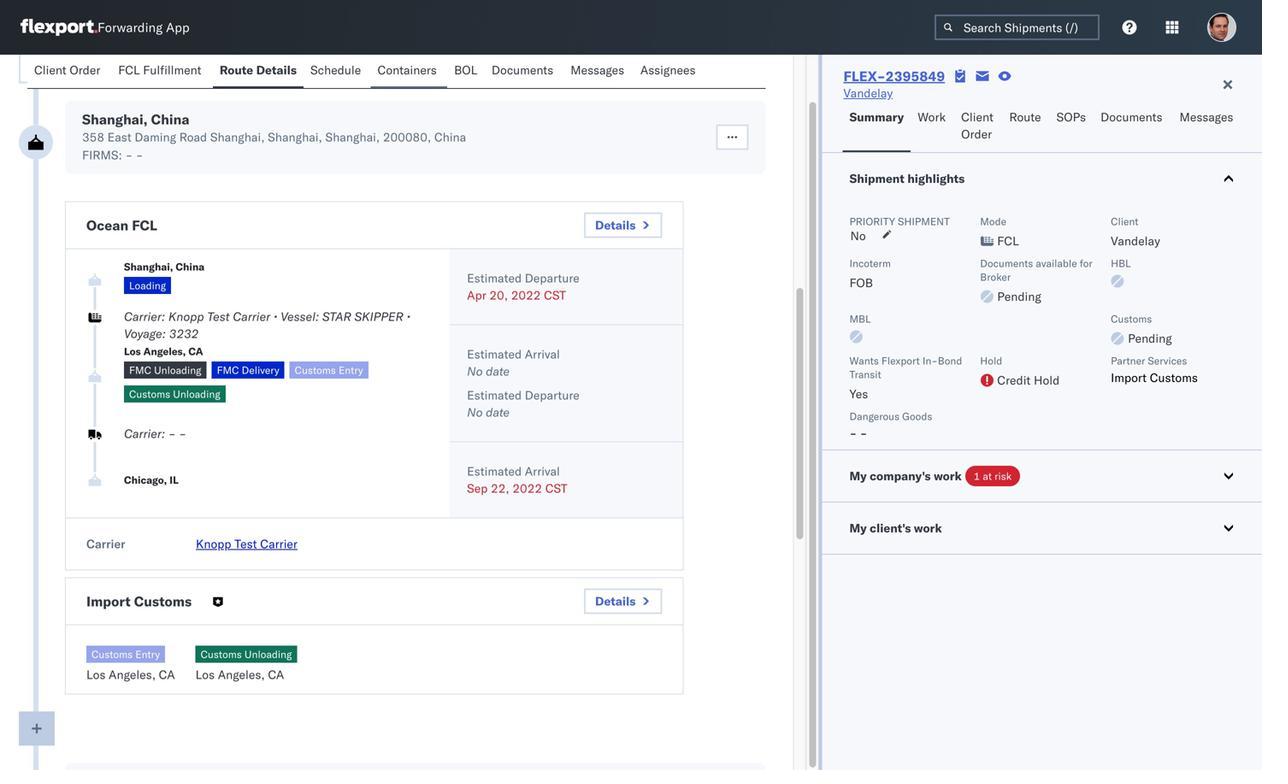 Task type: locate. For each thing, give the bounding box(es) containing it.
los for customs unloading los angeles, ca
[[196, 668, 215, 683]]

entry inside customs entry los angeles, ca
[[135, 649, 160, 661]]

1 vertical spatial details
[[596, 218, 636, 233]]

cst right 22,
[[546, 481, 568, 496]]

shanghai, right road
[[210, 130, 265, 145]]

2 carrier: from the top
[[124, 427, 165, 441]]

0 vertical spatial hold
[[981, 355, 1003, 367]]

priority
[[850, 215, 896, 228]]

estimated up estimated departure no date
[[467, 347, 522, 362]]

0 vertical spatial details
[[256, 62, 297, 77]]

customs unloading los angeles, ca
[[196, 649, 292, 683]]

2 date from the top
[[486, 405, 510, 420]]

1 vertical spatial my
[[850, 521, 867, 536]]

documents up the broker
[[981, 257, 1034, 270]]

transit
[[850, 368, 882, 381]]

shanghai, up the loading
[[124, 261, 173, 273]]

1 vertical spatial messages button
[[1173, 102, 1243, 152]]

route right "fulfillment" at the left of page
[[220, 62, 253, 77]]

1 vertical spatial documents
[[1101, 110, 1163, 124]]

unloading
[[154, 364, 202, 377], [173, 388, 221, 401], [245, 649, 292, 661]]

customs for customs
[[1112, 313, 1153, 326]]

1 arrival from the top
[[525, 347, 560, 362]]

1 vertical spatial departure
[[525, 388, 580, 403]]

angeles, inside customs entry los angeles, ca
[[109, 668, 156, 683]]

estimated arrival sep 22, 2022 cst
[[467, 464, 568, 496]]

no down estimated arrival no date
[[467, 405, 483, 420]]

2022 for departure
[[511, 288, 541, 303]]

fcl inside fcl fulfillment button
[[118, 62, 140, 77]]

date inside estimated departure no date
[[486, 405, 510, 420]]

customs for customs entry los angeles, ca
[[92, 649, 133, 661]]

1 carrier: from the top
[[124, 309, 165, 324]]

credit
[[998, 373, 1031, 388]]

documents button right bol
[[485, 55, 564, 88]]

client order button
[[27, 55, 111, 88], [955, 102, 1003, 152]]

route for route details
[[220, 62, 253, 77]]

los angeles, ca
[[124, 345, 203, 358]]

vandelay inside client vandelay incoterm fob
[[1112, 234, 1161, 249]]

my left company's
[[850, 469, 867, 484]]

import up customs entry los angeles, ca
[[86, 593, 131, 610]]

0 horizontal spatial order
[[70, 62, 100, 77]]

incoterm
[[850, 257, 891, 270]]

china right 200080,
[[435, 130, 466, 145]]

carrier inside carrier: knopp test carrier • vessel: star skipper • voyage: 3232
[[233, 309, 271, 324]]

highlights
[[908, 171, 965, 186]]

documents inside documents available for broker
[[981, 257, 1034, 270]]

date for arrival
[[486, 364, 510, 379]]

my
[[850, 469, 867, 484], [850, 521, 867, 536]]

fcl fulfillment button
[[111, 55, 213, 88]]

arrival for estimated arrival sep 22, 2022 cst
[[525, 464, 560, 479]]

route left 'sops' at the top of the page
[[1010, 110, 1042, 124]]

los inside customs entry los angeles, ca
[[86, 668, 106, 683]]

1 horizontal spatial messages button
[[1173, 102, 1243, 152]]

2022
[[511, 288, 541, 303], [513, 481, 543, 496]]

estimated departure no date
[[467, 388, 580, 420]]

1 vertical spatial 2022
[[513, 481, 543, 496]]

2 arrival from the top
[[525, 464, 560, 479]]

0 vertical spatial carrier:
[[124, 309, 165, 324]]

1 fmc from the left
[[129, 364, 151, 377]]

2022 right 22,
[[513, 481, 543, 496]]

1 vertical spatial test
[[235, 537, 257, 552]]

estimated inside 'estimated arrival sep 22, 2022 cst'
[[467, 464, 522, 479]]

no inside estimated departure no date
[[467, 405, 483, 420]]

unloading inside "customs unloading los angeles, ca"
[[245, 649, 292, 661]]

1 vertical spatial vandelay
[[1112, 234, 1161, 249]]

my client's work button
[[823, 503, 1263, 554]]

documents button
[[485, 55, 564, 88], [1094, 102, 1173, 152]]

carrier: up voyage:
[[124, 309, 165, 324]]

carrier: inside carrier: knopp test carrier • vessel: star skipper • voyage: 3232
[[124, 309, 165, 324]]

client vandelay incoterm fob
[[850, 215, 1161, 290]]

ca inside "customs unloading los angeles, ca"
[[268, 668, 284, 683]]

2 vertical spatial no
[[467, 405, 483, 420]]

1 horizontal spatial route
[[1010, 110, 1042, 124]]

1 horizontal spatial import
[[1112, 370, 1147, 385]]

estimated inside estimated arrival no date
[[467, 347, 522, 362]]

1 vertical spatial cst
[[546, 481, 568, 496]]

fmc unloading
[[129, 364, 202, 377]]

2 horizontal spatial los
[[196, 668, 215, 683]]

import
[[1112, 370, 1147, 385], [86, 593, 131, 610]]

1 horizontal spatial los
[[124, 345, 141, 358]]

mbl
[[850, 313, 871, 326]]

3 estimated from the top
[[467, 388, 522, 403]]

wants flexport in-bond transit yes
[[850, 355, 963, 402]]

estimated down estimated arrival no date
[[467, 388, 522, 403]]

0 horizontal spatial •
[[274, 309, 278, 324]]

1 vertical spatial import
[[86, 593, 131, 610]]

2 vertical spatial documents
[[981, 257, 1034, 270]]

client right work
[[962, 110, 994, 124]]

route inside button
[[1010, 110, 1042, 124]]

0 vertical spatial route
[[220, 62, 253, 77]]

firms:
[[82, 148, 122, 163]]

0 vertical spatial cst
[[544, 288, 566, 303]]

1 horizontal spatial client order
[[962, 110, 994, 142]]

0 vertical spatial china
[[151, 111, 190, 128]]

1 horizontal spatial pending
[[1129, 331, 1173, 346]]

client order button right work
[[955, 102, 1003, 152]]

2022 for arrival
[[513, 481, 543, 496]]

available
[[1036, 257, 1078, 270]]

client order down the flexport. image
[[34, 62, 100, 77]]

my client's work
[[850, 521, 943, 536]]

1 horizontal spatial ca
[[189, 345, 203, 358]]

0 horizontal spatial fmc
[[129, 364, 151, 377]]

• right skipper
[[407, 309, 411, 324]]

shanghai, left 200080,
[[326, 130, 380, 145]]

0 vertical spatial my
[[850, 469, 867, 484]]

0 horizontal spatial test
[[207, 309, 230, 324]]

vandelay link
[[844, 85, 893, 102]]

documents for the topmost documents button
[[492, 62, 554, 77]]

2 estimated from the top
[[467, 347, 522, 362]]

0 vertical spatial order
[[70, 62, 100, 77]]

customs for customs entry
[[295, 364, 336, 377]]

work right client's
[[914, 521, 943, 536]]

order right work button
[[962, 127, 993, 142]]

at
[[983, 470, 993, 483]]

carrier: for carrier: - -
[[124, 427, 165, 441]]

0 horizontal spatial entry
[[135, 649, 160, 661]]

china up 3232
[[176, 261, 205, 273]]

pending for documents available for broker
[[998, 289, 1042, 304]]

no
[[851, 228, 866, 243], [467, 364, 483, 379], [467, 405, 483, 420]]

0 horizontal spatial client
[[34, 62, 67, 77]]

forwarding
[[98, 19, 163, 36]]

angeles, inside "customs unloading los angeles, ca"
[[218, 668, 265, 683]]

2 vertical spatial details
[[596, 594, 636, 609]]

dangerous
[[850, 410, 900, 423]]

1 vertical spatial no
[[467, 364, 483, 379]]

0 vertical spatial knopp
[[168, 309, 204, 324]]

client order
[[34, 62, 100, 77], [962, 110, 994, 142]]

carrier:
[[124, 309, 165, 324], [124, 427, 165, 441]]

import down partner
[[1112, 370, 1147, 385]]

work
[[934, 469, 962, 484], [914, 521, 943, 536]]

client order right work button
[[962, 110, 994, 142]]

2 fmc from the left
[[217, 364, 239, 377]]

1 horizontal spatial client
[[962, 110, 994, 124]]

0 vertical spatial 2022
[[511, 288, 541, 303]]

arrival inside estimated arrival no date
[[525, 347, 560, 362]]

hbl
[[1112, 257, 1132, 270]]

no down priority
[[851, 228, 866, 243]]

route for route
[[1010, 110, 1042, 124]]

2 departure from the top
[[525, 388, 580, 403]]

ocean
[[86, 217, 129, 234]]

client
[[34, 62, 67, 77], [962, 110, 994, 124], [1112, 215, 1139, 228]]

1 horizontal spatial vandelay
[[1112, 234, 1161, 249]]

hold
[[981, 355, 1003, 367], [1034, 373, 1060, 388]]

hold up credit
[[981, 355, 1003, 367]]

Search Shipments (/) text field
[[935, 15, 1100, 40]]

carrier
[[233, 309, 271, 324], [86, 537, 125, 552], [260, 537, 298, 552]]

1 horizontal spatial •
[[407, 309, 411, 324]]

work inside button
[[914, 521, 943, 536]]

0 vertical spatial arrival
[[525, 347, 560, 362]]

cst inside 'estimated arrival sep 22, 2022 cst'
[[546, 481, 568, 496]]

1 horizontal spatial fmc
[[217, 364, 239, 377]]

0 horizontal spatial import
[[86, 593, 131, 610]]

sops
[[1057, 110, 1087, 124]]

customs inside "customs unloading los angeles, ca"
[[201, 649, 242, 661]]

0 horizontal spatial vandelay
[[844, 86, 893, 101]]

shanghai, china 358 east daming road shanghai, shanghai, shanghai, 200080, china firms: - -
[[82, 111, 466, 163]]

fmc left delivery
[[217, 364, 239, 377]]

0 horizontal spatial messages button
[[564, 55, 634, 88]]

1 departure from the top
[[525, 271, 580, 286]]

carrier: up chicago,
[[124, 427, 165, 441]]

2022 inside 'estimated arrival sep 22, 2022 cst'
[[513, 481, 543, 496]]

los right customs entry los angeles, ca
[[196, 668, 215, 683]]

0 horizontal spatial documents button
[[485, 55, 564, 88]]

arrival up estimated departure no date
[[525, 347, 560, 362]]

angeles,
[[143, 345, 186, 358], [109, 668, 156, 683], [218, 668, 265, 683]]

1 vertical spatial order
[[962, 127, 993, 142]]

1 horizontal spatial client order button
[[955, 102, 1003, 152]]

1 vertical spatial carrier:
[[124, 427, 165, 441]]

arrival inside 'estimated arrival sep 22, 2022 cst'
[[525, 464, 560, 479]]

documents right 'sops' at the top of the page
[[1101, 110, 1163, 124]]

fulfillment
[[143, 62, 202, 77]]

los
[[124, 345, 141, 358], [86, 668, 106, 683], [196, 668, 215, 683]]

1 horizontal spatial documents button
[[1094, 102, 1173, 152]]

0 horizontal spatial messages
[[571, 62, 625, 77]]

cst inside estimated departure apr 20, 2022 cst
[[544, 288, 566, 303]]

1 vertical spatial date
[[486, 405, 510, 420]]

china inside shanghai, china loading
[[176, 261, 205, 273]]

date inside estimated arrival no date
[[486, 364, 510, 379]]

1 vertical spatial client order button
[[955, 102, 1003, 152]]

entry down the "import customs"
[[135, 649, 160, 661]]

4 estimated from the top
[[467, 464, 522, 479]]

0 vertical spatial messages button
[[564, 55, 634, 88]]

shanghai,
[[82, 111, 148, 128], [210, 130, 265, 145], [268, 130, 322, 145], [326, 130, 380, 145], [124, 261, 173, 273]]

vandelay
[[844, 86, 893, 101], [1112, 234, 1161, 249]]

1 • from the left
[[274, 309, 278, 324]]

estimated inside estimated departure apr 20, 2022 cst
[[467, 271, 522, 286]]

customs inside customs entry los angeles, ca
[[92, 649, 133, 661]]

details inside "button"
[[256, 62, 297, 77]]

0 vertical spatial date
[[486, 364, 510, 379]]

0 vertical spatial pending
[[998, 289, 1042, 304]]

0 vertical spatial details button
[[584, 213, 663, 238]]

2022 right 20,
[[511, 288, 541, 303]]

0 horizontal spatial route
[[220, 62, 253, 77]]

2 horizontal spatial documents
[[1101, 110, 1163, 124]]

0 horizontal spatial los
[[86, 668, 106, 683]]

cst right 20,
[[544, 288, 566, 303]]

arrival down estimated departure no date
[[525, 464, 560, 479]]

departure for estimated departure no date
[[525, 388, 580, 403]]

1 vertical spatial work
[[914, 521, 943, 536]]

china up daming
[[151, 111, 190, 128]]

my left client's
[[850, 521, 867, 536]]

2 vertical spatial client
[[1112, 215, 1139, 228]]

documents button right 'sops' at the top of the page
[[1094, 102, 1173, 152]]

0 vertical spatial work
[[934, 469, 962, 484]]

documents right bol button
[[492, 62, 554, 77]]

2 my from the top
[[850, 521, 867, 536]]

2 vertical spatial china
[[176, 261, 205, 273]]

entry down the star in the left top of the page
[[339, 364, 363, 377]]

fmc for fmc unloading
[[129, 364, 151, 377]]

los down voyage:
[[124, 345, 141, 358]]

2 details button from the top
[[584, 589, 663, 615]]

1 date from the top
[[486, 364, 510, 379]]

bol
[[454, 62, 478, 77]]

1 vertical spatial client order
[[962, 110, 994, 142]]

route details
[[220, 62, 297, 77]]

0 vertical spatial unloading
[[154, 364, 202, 377]]

import inside partner services import customs
[[1112, 370, 1147, 385]]

entry
[[339, 364, 363, 377], [135, 649, 160, 661]]

date down estimated arrival no date
[[486, 405, 510, 420]]

order for client order button to the left
[[70, 62, 100, 77]]

1 vertical spatial details button
[[584, 589, 663, 615]]

angeles, for customs entry los angeles, ca
[[109, 668, 156, 683]]

1 vertical spatial hold
[[1034, 373, 1060, 388]]

client order button down the flexport. image
[[27, 55, 111, 88]]

1 vertical spatial entry
[[135, 649, 160, 661]]

customs unloading
[[129, 388, 221, 401]]

order inside "client order"
[[962, 127, 993, 142]]

arrival for estimated arrival no date
[[525, 347, 560, 362]]

fcl
[[118, 62, 140, 77], [132, 217, 157, 234], [998, 234, 1020, 249]]

los inside "customs unloading los angeles, ca"
[[196, 668, 215, 683]]

0 vertical spatial client order button
[[27, 55, 111, 88]]

fmc
[[129, 364, 151, 377], [217, 364, 239, 377]]

0 horizontal spatial documents
[[492, 62, 554, 77]]

date up estimated departure no date
[[486, 364, 510, 379]]

2022 inside estimated departure apr 20, 2022 cst
[[511, 288, 541, 303]]

0 vertical spatial import
[[1112, 370, 1147, 385]]

0 horizontal spatial client order
[[34, 62, 100, 77]]

estimated for estimated arrival no date
[[467, 347, 522, 362]]

1 vertical spatial pending
[[1129, 331, 1173, 346]]

credit hold
[[998, 373, 1060, 388]]

my inside button
[[850, 521, 867, 536]]

0 vertical spatial entry
[[339, 364, 363, 377]]

cst
[[544, 288, 566, 303], [546, 481, 568, 496]]

0 vertical spatial no
[[851, 228, 866, 243]]

details
[[256, 62, 297, 77], [596, 218, 636, 233], [596, 594, 636, 609]]

1 vertical spatial arrival
[[525, 464, 560, 479]]

1 estimated from the top
[[467, 271, 522, 286]]

china for shanghai, china loading
[[176, 261, 205, 273]]

estimated inside estimated departure no date
[[467, 388, 522, 403]]

0 vertical spatial documents
[[492, 62, 554, 77]]

2 vertical spatial unloading
[[245, 649, 292, 661]]

fcl down the mode
[[998, 234, 1020, 249]]

documents for documents available for broker
[[981, 257, 1034, 270]]

estimated up 20,
[[467, 271, 522, 286]]

1 horizontal spatial entry
[[339, 364, 363, 377]]

daming
[[135, 130, 176, 145]]

assignees
[[641, 62, 696, 77]]

0 vertical spatial test
[[207, 309, 230, 324]]

0 horizontal spatial pending
[[998, 289, 1042, 304]]

fmc down los angeles, ca
[[129, 364, 151, 377]]

ca
[[189, 345, 203, 358], [159, 668, 175, 683], [268, 668, 284, 683]]

• left vessel:
[[274, 309, 278, 324]]

pending down the broker
[[998, 289, 1042, 304]]

china
[[151, 111, 190, 128], [435, 130, 466, 145], [176, 261, 205, 273]]

hold right credit
[[1034, 373, 1060, 388]]

work left 1
[[934, 469, 962, 484]]

2 horizontal spatial client
[[1112, 215, 1139, 228]]

0 horizontal spatial ca
[[159, 668, 175, 683]]

pending up services
[[1129, 331, 1173, 346]]

vandelay up hbl
[[1112, 234, 1161, 249]]

-
[[125, 148, 133, 163], [136, 148, 143, 163], [850, 426, 857, 441], [861, 426, 868, 441], [168, 427, 176, 441], [179, 427, 186, 441]]

fcl down forwarding
[[118, 62, 140, 77]]

ca inside customs entry los angeles, ca
[[159, 668, 175, 683]]

1 vertical spatial unloading
[[173, 388, 221, 401]]

order down the forwarding app "link"
[[70, 62, 100, 77]]

summary button
[[843, 102, 911, 152]]

los down the "import customs"
[[86, 668, 106, 683]]

no inside estimated arrival no date
[[467, 364, 483, 379]]

1 my from the top
[[850, 469, 867, 484]]

0 vertical spatial departure
[[525, 271, 580, 286]]

vandelay down flex-
[[844, 86, 893, 101]]

departure inside estimated departure apr 20, 2022 cst
[[525, 271, 580, 286]]

client up hbl
[[1112, 215, 1139, 228]]

1 horizontal spatial documents
[[981, 257, 1034, 270]]

client down the flexport. image
[[34, 62, 67, 77]]

0 vertical spatial messages
[[571, 62, 625, 77]]

estimated up 22,
[[467, 464, 522, 479]]

no up estimated departure no date
[[467, 364, 483, 379]]

los for customs entry los angeles, ca
[[86, 668, 106, 683]]

route inside "button"
[[220, 62, 253, 77]]

fob
[[850, 276, 874, 290]]

flexport. image
[[21, 19, 98, 36]]

departure inside estimated departure no date
[[525, 388, 580, 403]]

1 vertical spatial route
[[1010, 110, 1042, 124]]

entry for customs entry los angeles, ca
[[135, 649, 160, 661]]



Task type: describe. For each thing, give the bounding box(es) containing it.
assignees button
[[634, 55, 706, 88]]

1 vertical spatial knopp
[[196, 537, 231, 552]]

customs for customs unloading los angeles, ca
[[201, 649, 242, 661]]

entry for customs entry
[[339, 364, 363, 377]]

unloading for fmc unloading
[[154, 364, 202, 377]]

in-
[[923, 355, 938, 367]]

0 vertical spatial client
[[34, 62, 67, 77]]

partner
[[1112, 355, 1146, 367]]

estimated departure apr 20, 2022 cst
[[467, 271, 580, 303]]

shanghai, up east
[[82, 111, 148, 128]]

date for departure
[[486, 405, 510, 420]]

route details button
[[213, 55, 304, 88]]

work for my company's work
[[934, 469, 962, 484]]

ca for customs entry los angeles, ca
[[159, 668, 175, 683]]

app
[[166, 19, 190, 36]]

1
[[974, 470, 981, 483]]

fmc delivery
[[217, 364, 280, 377]]

0 horizontal spatial client order button
[[27, 55, 111, 88]]

vessel:
[[281, 309, 319, 324]]

client order for client order button to the left
[[34, 62, 100, 77]]

bol button
[[448, 55, 485, 88]]

1 horizontal spatial hold
[[1034, 373, 1060, 388]]

1 details button from the top
[[584, 213, 663, 238]]

sops button
[[1050, 102, 1094, 152]]

1 vertical spatial china
[[435, 130, 466, 145]]

pending for customs
[[1129, 331, 1173, 346]]

shipment
[[898, 215, 950, 228]]

customs entry
[[295, 364, 363, 377]]

no for estimated arrival
[[467, 364, 483, 379]]

loading
[[129, 279, 166, 292]]

documents for bottom documents button
[[1101, 110, 1163, 124]]

carrier: for carrier: knopp test carrier • vessel: star skipper • voyage: 3232
[[124, 309, 165, 324]]

1 vertical spatial client
[[962, 110, 994, 124]]

yes
[[850, 387, 869, 402]]

china for shanghai, china 358 east daming road shanghai, shanghai, shanghai, 200080, china firms: - -
[[151, 111, 190, 128]]

shanghai, china loading
[[124, 261, 205, 292]]

customs for customs unloading
[[129, 388, 170, 401]]

dangerous goods - -
[[850, 410, 933, 441]]

fcl for fcl fulfillment
[[118, 62, 140, 77]]

flex-2395849
[[844, 68, 946, 85]]

work
[[918, 110, 946, 124]]

0 vertical spatial documents button
[[485, 55, 564, 88]]

forwarding app
[[98, 19, 190, 36]]

fcl for fcl
[[998, 234, 1020, 249]]

skipper
[[355, 309, 404, 324]]

bond
[[938, 355, 963, 367]]

1 horizontal spatial test
[[235, 537, 257, 552]]

fcl right ocean
[[132, 217, 157, 234]]

estimated for estimated departure no date
[[467, 388, 522, 403]]

my for my company's work
[[850, 469, 867, 484]]

shanghai, inside shanghai, china loading
[[124, 261, 173, 273]]

wants
[[850, 355, 879, 367]]

risk
[[995, 470, 1012, 483]]

shipment highlights
[[850, 171, 965, 186]]

order for client order button to the right
[[962, 127, 993, 142]]

20,
[[490, 288, 508, 303]]

knopp test carrier
[[196, 537, 298, 552]]

358
[[82, 130, 104, 145]]

customs inside partner services import customs
[[1151, 370, 1199, 385]]

shipment
[[850, 171, 905, 186]]

goods
[[903, 410, 933, 423]]

knopp test carrier link
[[196, 537, 298, 552]]

cst for sep 22, 2022 cst
[[546, 481, 568, 496]]

estimated arrival no date
[[467, 347, 560, 379]]

fcl fulfillment
[[118, 62, 202, 77]]

test inside carrier: knopp test carrier • vessel: star skipper • voyage: 3232
[[207, 309, 230, 324]]

unloading for customs unloading
[[173, 388, 221, 401]]

client order for client order button to the right
[[962, 110, 994, 142]]

carrier: - -
[[124, 427, 186, 441]]

import customs
[[86, 593, 192, 610]]

east
[[108, 130, 132, 145]]

for
[[1080, 257, 1093, 270]]

1 at risk
[[974, 470, 1012, 483]]

flex-
[[844, 68, 886, 85]]

22,
[[491, 481, 510, 496]]

mode
[[981, 215, 1007, 228]]

containers button
[[371, 55, 448, 88]]

shanghai, down route details "button"
[[268, 130, 322, 145]]

cst for apr 20, 2022 cst
[[544, 288, 566, 303]]

1 vertical spatial messages
[[1180, 110, 1234, 124]]

my for my client's work
[[850, 521, 867, 536]]

1 vertical spatial documents button
[[1094, 102, 1173, 152]]

ca for customs unloading los angeles, ca
[[268, 668, 284, 683]]

route button
[[1003, 102, 1050, 152]]

star
[[322, 309, 351, 324]]

delivery
[[242, 364, 280, 377]]

schedule
[[311, 62, 361, 77]]

ocean fcl
[[86, 217, 157, 234]]

road
[[179, 130, 207, 145]]

flexport
[[882, 355, 920, 367]]

summary
[[850, 110, 905, 124]]

documents available for broker
[[981, 257, 1093, 284]]

0 horizontal spatial hold
[[981, 355, 1003, 367]]

apr
[[467, 288, 487, 303]]

priority shipment
[[850, 215, 950, 228]]

fmc for fmc delivery
[[217, 364, 239, 377]]

200080,
[[383, 130, 431, 145]]

voyage:
[[124, 326, 166, 341]]

estimated for estimated arrival sep 22, 2022 cst
[[467, 464, 522, 479]]

angeles, for customs unloading los angeles, ca
[[218, 668, 265, 683]]

0 vertical spatial vandelay
[[844, 86, 893, 101]]

chicago, il
[[124, 474, 179, 487]]

services
[[1149, 355, 1188, 367]]

shipment highlights button
[[823, 153, 1263, 204]]

partner services import customs
[[1112, 355, 1199, 385]]

work button
[[911, 102, 955, 152]]

sep
[[467, 481, 488, 496]]

containers
[[378, 62, 437, 77]]

no for estimated departure
[[467, 405, 483, 420]]

chicago,
[[124, 474, 167, 487]]

3232
[[169, 326, 199, 341]]

work for my client's work
[[914, 521, 943, 536]]

2395849
[[886, 68, 946, 85]]

2 • from the left
[[407, 309, 411, 324]]

departure for estimated departure apr 20, 2022 cst
[[525, 271, 580, 286]]

unloading for customs unloading los angeles, ca
[[245, 649, 292, 661]]

customs entry los angeles, ca
[[86, 649, 175, 683]]

flex-2395849 link
[[844, 68, 946, 85]]

client's
[[870, 521, 912, 536]]

client inside client vandelay incoterm fob
[[1112, 215, 1139, 228]]

forwarding app link
[[21, 19, 190, 36]]

estimated for estimated departure apr 20, 2022 cst
[[467, 271, 522, 286]]

schedule button
[[304, 55, 371, 88]]

knopp inside carrier: knopp test carrier • vessel: star skipper • voyage: 3232
[[168, 309, 204, 324]]



Task type: vqa. For each thing, say whether or not it's contained in the screenshot.


